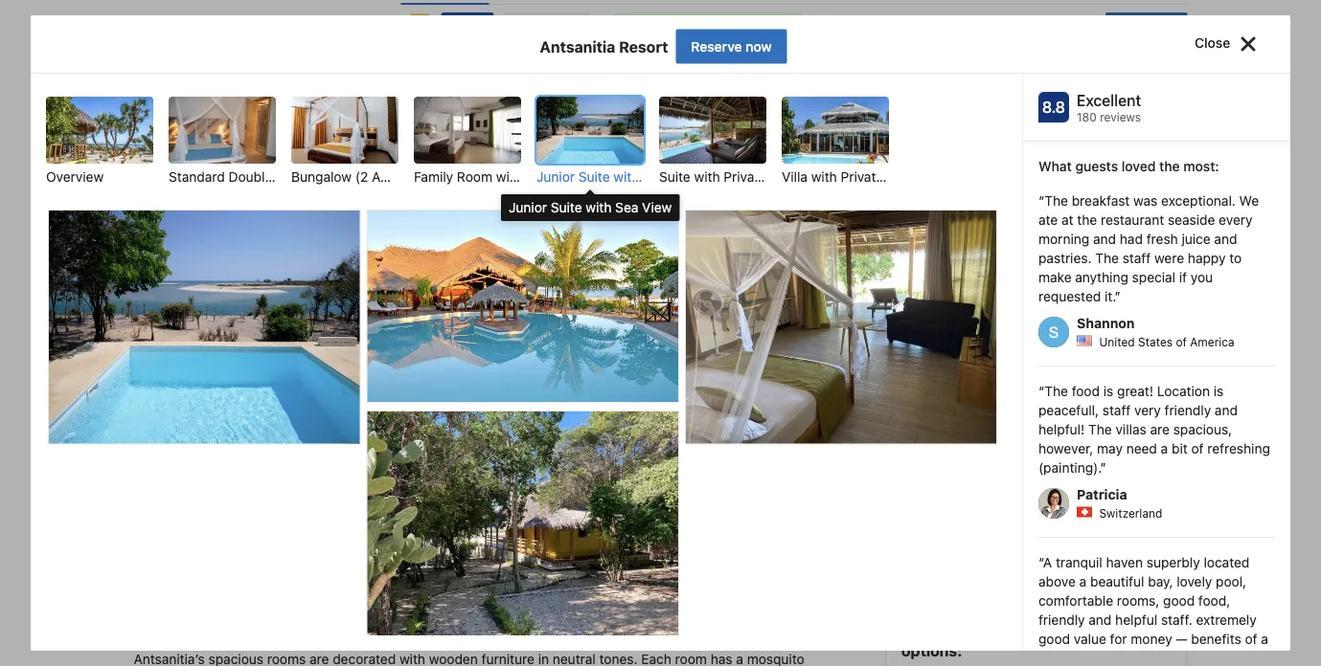 Task type: locate. For each thing, give the bounding box(es) containing it.
madagascar
[[667, 85, 743, 101]]

2 pool from the left
[[887, 169, 914, 185]]

and up "to"
[[1215, 231, 1238, 247]]

0 vertical spatial are
[[1150, 422, 1170, 438]]

the right loved
[[1160, 159, 1180, 174]]

friendly down location
[[1165, 403, 1211, 419]]

tranquil
[[1056, 555, 1103, 571]]

0 vertical spatial decorated
[[675, 595, 739, 611]]

february for 25,
[[237, 206, 292, 221]]

reserve
[[691, 38, 742, 54]]

junior suite with sea view image
[[537, 97, 644, 164]]

features
[[213, 614, 264, 630]]

pool,
[[1216, 574, 1247, 590], [338, 614, 369, 630]]

1 horizontal spatial friendly
[[1165, 403, 1211, 419]]

room
[[276, 169, 312, 185], [457, 169, 493, 185]]

2 check- from the top
[[149, 180, 188, 194]]

bungalow (2 adults)
[[291, 169, 416, 185]]

0 horizontal spatial antsanitia,
[[285, 595, 350, 611]]

1 horizontal spatial is
[[1214, 384, 1224, 400]]

sea down junior suite with sea view button
[[615, 200, 639, 216]]

1 horizontal spatial pool,
[[1216, 574, 1247, 590]]

decorated down garden,
[[333, 652, 396, 667]]

0 vertical spatial antsanitia,
[[486, 85, 552, 101]]

0 horizontal spatial sea
[[615, 200, 639, 216]]

date up friday,
[[201, 123, 225, 136]]

peacefull,
[[1039, 403, 1099, 419]]

friendly down comfortable
[[1039, 613, 1085, 629]]

0 horizontal spatial benefits
[[957, 620, 1018, 638]]

states
[[1138, 335, 1173, 349]]

great!
[[1117, 384, 1154, 400]]

for inside '"a tranquil haven superbly located above a beautiful bay, lovely pool, comfortable rooms, good food, friendly and helpful staff. extremely good value for money — benefits of a luxury 5star resort without so'
[[1110, 632, 1127, 648]]

1 horizontal spatial the
[[1077, 212, 1097, 228]]

0 horizontal spatial excellent
[[757, 85, 818, 101]]

view right garden
[[575, 169, 604, 185]]

anything
[[1075, 270, 1129, 286]]

pool inside button
[[770, 169, 797, 185]]

february down double
[[237, 206, 292, 221]]

genius benefits available on select options:
[[902, 620, 1158, 661]]

antsanitia, inside located in the village of antsanitia, in madagascar, antsanitia resort offers traditionally decorated rooms with sea views. it features an outdoor pool, a garden, and massage treatments. antsanitia's spacious rooms are decorated with wooden furniture in neutral tones. each room has a mosqui
[[285, 595, 350, 611]]

"the for at
[[1039, 193, 1068, 209]]

helpful
[[1116, 613, 1158, 629]]

0 vertical spatial february
[[229, 148, 284, 164]]

search
[[235, 376, 284, 394]]

now
[[746, 38, 772, 54]]

ate
[[1039, 212, 1058, 228]]

2024 up bungalow
[[309, 148, 342, 164]]

1 horizontal spatial for
[[1110, 632, 1127, 648]]

2024 right 25, at left top
[[319, 206, 351, 221]]

suite with private pool image
[[659, 97, 767, 164]]

staff
[[1123, 251, 1151, 266], [1103, 403, 1131, 419]]

what
[[1039, 159, 1072, 174]]

room down 16,
[[276, 169, 312, 185]]

0 horizontal spatial for
[[236, 335, 251, 349]]

antsanitia, left p020
[[486, 85, 552, 101]]

antsanitia up p020
[[540, 37, 616, 56]]

select
[[1113, 620, 1158, 638]]

excellent location – show map button
[[757, 85, 956, 101]]

1 room from the left
[[276, 169, 312, 185]]

staff.
[[1161, 613, 1193, 629]]

search section
[[126, 0, 393, 565]]

very
[[1135, 403, 1161, 419]]

friday, february 16, 2024
[[184, 148, 342, 164]]

wooden
[[429, 652, 478, 667]]

rooms,
[[1117, 594, 1160, 609]]

junior suite with sea view down the junior suite with sea view image at the top left of the page
[[537, 169, 700, 185]]

antsanitia resort
[[540, 37, 672, 56], [401, 47, 586, 74]]

a right 'has'
[[736, 652, 744, 667]]

is
[[1104, 384, 1114, 400], [1214, 384, 1224, 400]]

check- down 16
[[149, 180, 188, 194]]

the up it
[[202, 595, 222, 611]]

furniture
[[482, 652, 535, 667]]

available
[[1022, 620, 1087, 638]]

benefits down "extremely"
[[1191, 632, 1242, 648]]

antsanitia resort up 'mahajanga,'
[[540, 37, 672, 56]]

excellent up reviews
[[1077, 92, 1141, 110]]

2024 for sunday, february 25, 2024
[[319, 206, 351, 221]]

pool, down located on the right of page
[[1216, 574, 1247, 590]]

i'm
[[166, 335, 183, 349]]

resort down travel
[[619, 37, 668, 56]]

for inside search section
[[236, 335, 251, 349]]

village
[[225, 595, 265, 611]]

&
[[240, 310, 248, 324]]

1 vertical spatial antsanitia,
[[285, 595, 350, 611]]

private inside button
[[841, 169, 884, 185]]

1 pool from the left
[[770, 169, 797, 185]]

9-night stay
[[149, 238, 215, 251]]

sunday,
[[184, 206, 233, 221]]

we
[[1240, 193, 1259, 209]]

antsanitia, up outdoor
[[285, 595, 350, 611]]

date right out
[[209, 180, 233, 194]]

entire homes & apartments
[[166, 310, 313, 324]]

0 horizontal spatial the
[[202, 595, 222, 611]]

the right at
[[1077, 212, 1097, 228]]

check- up 16
[[149, 123, 188, 136]]

and up spacious,
[[1215, 403, 1238, 419]]

check- for in
[[149, 123, 188, 136]]

of down "extremely"
[[1245, 632, 1258, 648]]

rooms
[[742, 595, 781, 611], [267, 652, 306, 667]]

0 vertical spatial check-
[[149, 123, 188, 136]]

0 horizontal spatial are
[[310, 652, 329, 667]]

2 vertical spatial the
[[202, 595, 222, 611]]

1 horizontal spatial room
[[457, 169, 493, 185]]

gallery image of this property image
[[49, 211, 360, 444], [367, 211, 678, 402], [686, 211, 997, 444], [367, 412, 678, 645]]

benefits up options:
[[957, 620, 1018, 638]]

overview image
[[46, 97, 153, 164]]

junior down family room with garden view
[[509, 200, 547, 216]]

for left work
[[236, 335, 251, 349]]

0 vertical spatial junior suite with sea view
[[537, 169, 700, 185]]

are down very
[[1150, 422, 1170, 438]]

1 "the from the top
[[1039, 193, 1068, 209]]

room right family
[[457, 169, 493, 185]]

1 horizontal spatial decorated
[[675, 595, 739, 611]]

0 horizontal spatial good
[[1039, 632, 1070, 648]]

0 horizontal spatial –
[[746, 85, 754, 101]]

0 vertical spatial for
[[236, 335, 251, 349]]

0 vertical spatial sea
[[643, 169, 666, 185]]

exceptional.
[[1162, 193, 1236, 209]]

pool, right outdoor
[[338, 614, 369, 630]]

0 horizontal spatial room
[[276, 169, 312, 185]]

"the
[[1039, 193, 1068, 209], [1039, 384, 1068, 400]]

in left neutral
[[538, 652, 549, 667]]

1 vertical spatial are
[[310, 652, 329, 667]]

benefits inside '"a tranquil haven superbly located above a beautiful bay, lovely pool, comfortable rooms, good food, friendly and helpful staff. extremely good value for money — benefits of a luxury 5star resort without so'
[[1191, 632, 1242, 648]]

0 vertical spatial the
[[1096, 251, 1119, 266]]

– right madagascar
[[746, 85, 754, 101]]

resort up p020
[[515, 47, 586, 74]]

staff up villas
[[1103, 403, 1131, 419]]

1 horizontal spatial sea
[[643, 169, 666, 185]]

destination/property name:
[[149, 63, 297, 77]]

1 horizontal spatial good
[[1163, 594, 1195, 609]]

0 vertical spatial rooms
[[742, 595, 781, 611]]

0 vertical spatial the
[[1160, 159, 1180, 174]]

in left madagascar,
[[353, 595, 364, 611]]

make
[[1039, 270, 1072, 286]]

staff down had
[[1123, 251, 1151, 266]]

refreshing
[[1208, 441, 1271, 457]]

february
[[229, 148, 284, 164], [237, 206, 292, 221]]

0 vertical spatial staff
[[1123, 251, 1151, 266]]

rated excellent element
[[1077, 89, 1275, 112]]

resort up treatments.
[[515, 595, 556, 611]]

1 horizontal spatial antsanitia,
[[486, 85, 552, 101]]

resort
[[619, 37, 668, 56], [515, 47, 586, 74], [515, 595, 556, 611]]

are down outdoor
[[310, 652, 329, 667]]

an
[[267, 614, 282, 630]]

for right on
[[1110, 632, 1127, 648]]

1 vertical spatial pool,
[[338, 614, 369, 630]]

2 horizontal spatial the
[[1160, 159, 1180, 174]]

1 vertical spatial "the
[[1039, 384, 1068, 400]]

0 horizontal spatial pool,
[[338, 614, 369, 630]]

bungalow (2 adults) button
[[291, 97, 416, 187]]

in
[[188, 123, 198, 136], [187, 595, 198, 611], [353, 595, 364, 611], [538, 652, 549, 667]]

antsanitia inside located in the village of antsanitia, in madagascar, antsanitia resort offers traditionally decorated rooms with sea views. it features an outdoor pool, a garden, and massage treatments. antsanitia's spacious rooms are decorated with wooden furniture in neutral tones. each room has a mosqui
[[450, 595, 512, 611]]

suite with private pool button
[[659, 97, 797, 187]]

"the inside "the breakfast was exceptional. we ate at the restaurant seaside every morning and had fresh juice and pastries. the staff were happy to make anything special if you requested it."
[[1039, 193, 1068, 209]]

good up staff.
[[1163, 594, 1195, 609]]

morning
[[1039, 231, 1090, 247]]

pool, inside located in the village of antsanitia, in madagascar, antsanitia resort offers traditionally decorated rooms with sea views. it features an outdoor pool, a garden, and massage treatments. antsanitia's spacious rooms are decorated with wooden furniture in neutral tones. each room has a mosqui
[[338, 614, 369, 630]]

stay
[[192, 238, 215, 251]]

1 horizontal spatial excellent
[[1077, 92, 1141, 110]]

family
[[414, 169, 453, 185]]

1 vertical spatial junior
[[509, 200, 547, 216]]

view down junior suite with sea view button
[[642, 200, 672, 216]]

1 vertical spatial the
[[1077, 212, 1097, 228]]

0 vertical spatial 2024
[[309, 148, 342, 164]]

homes
[[201, 310, 237, 324]]

the up "anything"
[[1096, 251, 1119, 266]]

"the up the peacefull,
[[1039, 384, 1068, 400]]

junior down the junior suite with sea view image at the top left of the page
[[537, 169, 575, 185]]

it."
[[1105, 289, 1121, 305]]

private down "villa with private pool" image
[[841, 169, 884, 185]]

resort inside photo gallery of antsanitia resort 'dialog'
[[619, 37, 668, 56]]

suite right garden
[[579, 169, 610, 185]]

2024
[[309, 148, 342, 164], [319, 206, 351, 221]]

(2
[[355, 169, 368, 185]]

1 vertical spatial date
[[209, 180, 233, 194]]

1 vertical spatial junior suite with sea view
[[509, 200, 672, 216]]

i'm traveling for work
[[166, 335, 280, 349]]

1 check- from the top
[[149, 123, 188, 136]]

"the up ate
[[1039, 193, 1068, 209]]

1 horizontal spatial rooms
[[742, 595, 781, 611]]

– left show
[[877, 85, 886, 101]]

1 – from the left
[[746, 85, 754, 101]]

"the breakfast was exceptional. we ate at the restaurant seaside every morning and had fresh juice and pastries. the staff were happy to make anything special if you requested it."
[[1039, 193, 1259, 305]]

1 horizontal spatial private
[[841, 169, 884, 185]]

0 horizontal spatial private
[[724, 169, 767, 185]]

1 vertical spatial the
[[1089, 422, 1112, 438]]

date
[[201, 123, 225, 136], [209, 180, 233, 194]]

0 vertical spatial good
[[1163, 594, 1195, 609]]

and left had
[[1093, 231, 1116, 247]]

of up an
[[268, 595, 281, 611]]

is right location
[[1214, 384, 1224, 400]]

0 horizontal spatial friendly
[[1039, 613, 1085, 629]]

treatments.
[[520, 614, 591, 630]]

16,
[[288, 148, 306, 164]]

1 vertical spatial for
[[1110, 632, 1127, 648]]

villa with private pool image
[[782, 97, 889, 164]]

benefits inside genius benefits available on select options:
[[957, 620, 1018, 638]]

view down suite with private pool image
[[670, 169, 700, 185]]

luxury
[[1039, 651, 1076, 667]]

16
[[163, 153, 173, 163]]

1 horizontal spatial pool
[[887, 169, 914, 185]]

of right the bit
[[1192, 441, 1204, 457]]

adults)
[[372, 169, 416, 185]]

overview
[[46, 169, 104, 185]]

"the inside "the food is great! location is peacefull, staff very friendly and helpful! the villas are spacious, however, may need a bit of refreshing (painting)."
[[1039, 384, 1068, 400]]

family room with garden view image
[[414, 97, 521, 164]]

sea
[[643, 169, 666, 185], [615, 200, 639, 216]]

a left the bit
[[1161, 441, 1168, 457]]

the up may
[[1089, 422, 1112, 438]]

apartments
[[252, 310, 313, 324]]

2 – from the left
[[877, 85, 886, 101]]

1 vertical spatial february
[[237, 206, 292, 221]]

1 vertical spatial friendly
[[1039, 613, 1085, 629]]

1 horizontal spatial benefits
[[1191, 632, 1242, 648]]

photos
[[1098, 500, 1154, 519]]

every
[[1219, 212, 1253, 228]]

is right food at the right bottom of page
[[1104, 384, 1114, 400]]

level
[[759, 16, 787, 30]]

antsanitia resort inside 'dialog'
[[540, 37, 672, 56]]

staff inside "the breakfast was exceptional. we ate at the restaurant seaside every morning and had fresh juice and pastries. the staff were happy to make anything special if you requested it."
[[1123, 251, 1151, 266]]

1 vertical spatial 2024
[[319, 206, 351, 221]]

0 horizontal spatial pool
[[770, 169, 797, 185]]

antsanitia up massage
[[450, 595, 512, 611]]

junior suite with sea view down garden
[[509, 200, 672, 216]]

1 horizontal spatial are
[[1150, 422, 1170, 438]]

1 vertical spatial check-
[[149, 180, 188, 194]]

1 vertical spatial staff
[[1103, 403, 1131, 419]]

genius
[[902, 620, 953, 638]]

staff inside "the food is great! location is peacefull, staff very friendly and helpful! the villas are spacious, however, may need a bit of refreshing (painting)."
[[1103, 403, 1131, 419]]

of inside "the food is great! location is peacefull, staff very friendly and helpful! the villas are spacious, however, may need a bit of refreshing (painting)."
[[1192, 441, 1204, 457]]

friendly
[[1165, 403, 1211, 419], [1039, 613, 1085, 629]]

what guests loved the most:
[[1039, 159, 1220, 174]]

1 vertical spatial decorated
[[333, 652, 396, 667]]

0 vertical spatial date
[[201, 123, 225, 136]]

and up value
[[1089, 613, 1112, 629]]

without
[[1156, 651, 1202, 667]]

private inside button
[[724, 169, 767, 185]]

decorated up 'has'
[[675, 595, 739, 611]]

1 horizontal spatial –
[[877, 85, 886, 101]]

0 vertical spatial pool,
[[1216, 574, 1247, 590]]

are inside located in the village of antsanitia, in madagascar, antsanitia resort offers traditionally decorated rooms with sea views. it features an outdoor pool, a garden, and massage treatments. antsanitia's spacious rooms are decorated with wooden furniture in neutral tones. each room has a mosqui
[[310, 652, 329, 667]]

night
[[162, 238, 189, 251]]

0 horizontal spatial is
[[1104, 384, 1114, 400]]

1 is from the left
[[1104, 384, 1114, 400]]

in up friday,
[[188, 123, 198, 136]]

2024 for friday, february 16, 2024
[[309, 148, 342, 164]]

most:
[[1184, 159, 1220, 174]]

private
[[724, 169, 767, 185], [841, 169, 884, 185]]

fresh
[[1147, 231, 1178, 247]]

p020
[[555, 85, 588, 101]]

antsanitia resort up fokontany
[[401, 47, 586, 74]]

of inside '"a tranquil haven superbly located above a beautiful bay, lovely pool, comfortable rooms, good food, friendly and helpful staff. extremely good value for money — benefits of a luxury 5star resort without so'
[[1245, 632, 1258, 648]]

0 vertical spatial junior
[[537, 169, 575, 185]]

view for junior suite with sea view button
[[670, 169, 700, 185]]

+37 photos
[[1063, 500, 1154, 519]]

villa with private pool button
[[782, 97, 914, 187]]

0 vertical spatial "the
[[1039, 193, 1068, 209]]

excellent down now
[[757, 85, 818, 101]]

and up the wooden
[[434, 614, 457, 630]]

2 "the from the top
[[1039, 384, 1068, 400]]

2 private from the left
[[841, 169, 884, 185]]

the
[[1096, 251, 1119, 266], [1089, 422, 1112, 438]]

0 vertical spatial friendly
[[1165, 403, 1211, 419]]

sea down suite with private pool image
[[643, 169, 666, 185]]

travel
[[657, 16, 690, 30]]

good up luxury
[[1039, 632, 1070, 648]]

suite down suite with private pool image
[[659, 169, 691, 185]]

february up double
[[229, 148, 284, 164]]

1 private from the left
[[724, 169, 767, 185]]

pool inside button
[[887, 169, 914, 185]]

photo gallery of antsanitia resort dialog
[[0, 0, 1321, 667]]

0 horizontal spatial rooms
[[267, 652, 306, 667]]

excellent
[[757, 85, 818, 101], [1077, 92, 1141, 110]]

private left villa
[[724, 169, 767, 185]]



Task type: describe. For each thing, give the bounding box(es) containing it.
antsanitia up fokontany
[[401, 47, 511, 74]]

suite down garden
[[551, 200, 582, 216]]

0 horizontal spatial decorated
[[333, 652, 396, 667]]

sea inside button
[[643, 169, 666, 185]]

standard double room image
[[169, 97, 276, 164]]

haven
[[1106, 555, 1143, 571]]

outdoor
[[286, 614, 335, 630]]

on
[[1091, 620, 1109, 638]]

had
[[1120, 231, 1143, 247]]

a down tranquil
[[1080, 574, 1087, 590]]

fokontany
[[419, 85, 483, 101]]

bungalow
[[291, 169, 352, 185]]

pastries.
[[1039, 251, 1092, 266]]

with inside button
[[811, 169, 837, 185]]

madagascar,
[[368, 595, 447, 611]]

out
[[188, 180, 206, 194]]

guests
[[1076, 159, 1118, 174]]

villa with private pool
[[782, 169, 914, 185]]

are inside "the food is great! location is peacefull, staff very friendly and helpful! the villas are spacious, however, may need a bit of refreshing (painting)."
[[1150, 422, 1170, 438]]

views.
[[159, 614, 198, 630]]

family room with garden view button
[[414, 97, 604, 187]]

a right — on the bottom of the page
[[1261, 632, 1269, 648]]

a inside "the food is great! location is peacefull, staff very friendly and helpful! the villas are spacious, however, may need a bit of refreshing (painting)."
[[1161, 441, 1168, 457]]

view for family room with garden view button
[[575, 169, 604, 185]]

loved
[[1122, 159, 1156, 174]]

bay,
[[1148, 574, 1173, 590]]

was
[[1134, 193, 1158, 209]]

double
[[229, 169, 273, 185]]

located
[[1204, 555, 1250, 571]]

2 room from the left
[[457, 169, 493, 185]]

pool for suite with private pool
[[770, 169, 797, 185]]

february for 16,
[[229, 148, 284, 164]]

however,
[[1039, 441, 1094, 457]]

close
[[1195, 35, 1234, 51]]

reserve now button
[[676, 29, 787, 64]]

destination/property
[[149, 63, 261, 77]]

options:
[[902, 643, 962, 661]]

5star
[[1080, 651, 1112, 667]]

sea
[[134, 614, 155, 630]]

if
[[1179, 270, 1187, 286]]

excellent 180 reviews
[[1077, 92, 1141, 124]]

date for check-in date
[[201, 123, 225, 136]]

garden
[[526, 169, 571, 185]]

villa
[[782, 169, 808, 185]]

garden,
[[384, 614, 431, 630]]

and inside '"a tranquil haven superbly located above a beautiful bay, lovely pool, comfortable rooms, good food, friendly and helpful staff. extremely good value for money — benefits of a luxury 5star resort without so'
[[1089, 613, 1112, 629]]

map
[[927, 85, 956, 101]]

of right states
[[1176, 335, 1187, 349]]

in inside search section
[[188, 123, 198, 136]]

neutral
[[553, 652, 596, 667]]

9-
[[149, 238, 162, 251]]

in up 'views.'
[[187, 595, 198, 611]]

mahajanga,
[[592, 85, 663, 101]]

and inside "the food is great! location is peacefull, staff very friendly and helpful! the villas are spacious, however, may need a bit of refreshing (painting)."
[[1215, 403, 1238, 419]]

junior suite with sea view inside photo gallery of antsanitia resort 'dialog'
[[537, 169, 700, 185]]

overview button
[[46, 97, 153, 187]]

value
[[1074, 632, 1107, 648]]

private for villa with private pool
[[841, 169, 884, 185]]

private for suite with private pool
[[724, 169, 767, 185]]

shannon
[[1077, 316, 1135, 332]]

bungalow (2 adults) image
[[291, 97, 399, 164]]

"the for peacefull,
[[1039, 384, 1068, 400]]

the inside "the breakfast was exceptional. we ate at the restaurant seaside every morning and had fresh juice and pastries. the staff were happy to make anything special if you requested it."
[[1077, 212, 1097, 228]]

requested
[[1039, 289, 1101, 305]]

offers
[[559, 595, 596, 611]]

standard
[[169, 169, 225, 185]]

check- for out
[[149, 180, 188, 194]]

switzerland
[[1099, 507, 1163, 520]]

location
[[821, 85, 874, 101]]

1 vertical spatial rooms
[[267, 652, 306, 667]]

resort inside located in the village of antsanitia, in madagascar, antsanitia resort offers traditionally decorated rooms with sea views. it features an outdoor pool, a garden, and massage treatments. antsanitia's spacious rooms are decorated with wooden furniture in neutral tones. each room has a mosqui
[[515, 595, 556, 611]]

+37
[[1063, 500, 1094, 519]]

family room with garden view
[[414, 169, 604, 185]]

room
[[675, 652, 707, 667]]

traveling
[[186, 335, 233, 349]]

1 vertical spatial sea
[[615, 200, 639, 216]]

comfortable
[[1039, 594, 1114, 609]]

the inside located in the village of antsanitia, in madagascar, antsanitia resort offers traditionally decorated rooms with sea views. it features an outdoor pool, a garden, and massage treatments. antsanitia's spacious rooms are decorated with wooden furniture in neutral tones. each room has a mosqui
[[202, 595, 222, 611]]

entire
[[166, 310, 198, 324]]

and inside located in the village of antsanitia, in madagascar, antsanitia resort offers traditionally decorated rooms with sea views. it features an outdoor pool, a garden, and massage treatments. antsanitia's spacious rooms are decorated with wooden furniture in neutral tones. each room has a mosqui
[[434, 614, 457, 630]]

need
[[1127, 441, 1157, 457]]

work
[[254, 335, 280, 349]]

the inside "the food is great! location is peacefull, staff very friendly and helpful! the villas are spacious, however, may need a bit of refreshing (painting)."
[[1089, 422, 1112, 438]]

junior inside junior suite with sea view button
[[537, 169, 575, 185]]

"a tranquil haven superbly located above a beautiful bay, lovely pool, comfortable rooms, good food, friendly and helpful staff. extremely good value for money — benefits of a luxury 5star resort without so
[[1039, 555, 1269, 667]]

bit
[[1172, 441, 1188, 457]]

180
[[1077, 110, 1097, 124]]

pool for villa with private pool
[[887, 169, 914, 185]]

restaurant
[[1101, 212, 1164, 228]]

(painting)."
[[1039, 460, 1107, 476]]

search button
[[149, 362, 370, 408]]

united states of america
[[1099, 335, 1235, 349]]

click to open map view image
[[401, 82, 415, 104]]

breakfast
[[1072, 193, 1130, 209]]

united
[[1099, 335, 1135, 349]]

you
[[1191, 270, 1213, 286]]

special
[[1132, 270, 1176, 286]]

of inside located in the village of antsanitia, in madagascar, antsanitia resort offers traditionally decorated rooms with sea views. it features an outdoor pool, a garden, and massage treatments. antsanitia's spacious rooms are decorated with wooden furniture in neutral tones. each room has a mosqui
[[268, 595, 281, 611]]

check-in date
[[149, 123, 225, 136]]

friendly inside '"a tranquil haven superbly located above a beautiful bay, lovely pool, comfortable rooms, good food, friendly and helpful staff. extremely good value for money — benefits of a luxury 5star resort without so'
[[1039, 613, 1085, 629]]

antsanitia inside photo gallery of antsanitia resort 'dialog'
[[540, 37, 616, 56]]

it
[[201, 614, 209, 630]]

happy
[[1188, 251, 1226, 266]]

"the food is great! location is peacefull, staff very friendly and helpful! the villas are spacious, however, may need a bit of refreshing (painting)."
[[1039, 384, 1271, 476]]

sunday, february 25, 2024
[[184, 206, 351, 221]]

standard double room
[[169, 169, 312, 185]]

2 is from the left
[[1214, 384, 1224, 400]]

scored 8.8 element
[[1039, 92, 1069, 123]]

above
[[1039, 574, 1076, 590]]

pool, inside '"a tranquil haven superbly located above a beautiful bay, lovely pool, comfortable rooms, good food, friendly and helpful staff. extremely good value for money — benefits of a luxury 5star resort without so'
[[1216, 574, 1247, 590]]

the inside "the breakfast was exceptional. we ate at the restaurant seaside every morning and had fresh juice and pastries. the staff were happy to make anything special if you requested it."
[[1096, 251, 1119, 266]]

massage
[[461, 614, 516, 630]]

1 vertical spatial good
[[1039, 632, 1070, 648]]

tones.
[[599, 652, 638, 667]]

reserve now
[[691, 38, 772, 54]]

—
[[1176, 632, 1188, 648]]

date for check-out date
[[209, 180, 233, 194]]

friendly inside "the food is great! location is peacefull, staff very friendly and helpful! the villas are spacious, however, may need a bit of refreshing (painting)."
[[1165, 403, 1211, 419]]

a left garden,
[[373, 614, 380, 630]]

25,
[[296, 206, 315, 221]]

helpful!
[[1039, 422, 1085, 438]]

excellent inside photo gallery of antsanitia resort 'dialog'
[[1077, 92, 1141, 110]]

located in the village of antsanitia, in madagascar, antsanitia resort offers traditionally decorated rooms with sea views. it features an outdoor pool, a garden, and massage treatments. antsanitia's spacious rooms are decorated with wooden furniture in neutral tones. each room has a mosqui
[[134, 595, 819, 667]]

valign  initial image
[[409, 12, 432, 35]]



Task type: vqa. For each thing, say whether or not it's contained in the screenshot.
the top 'ARE'
yes



